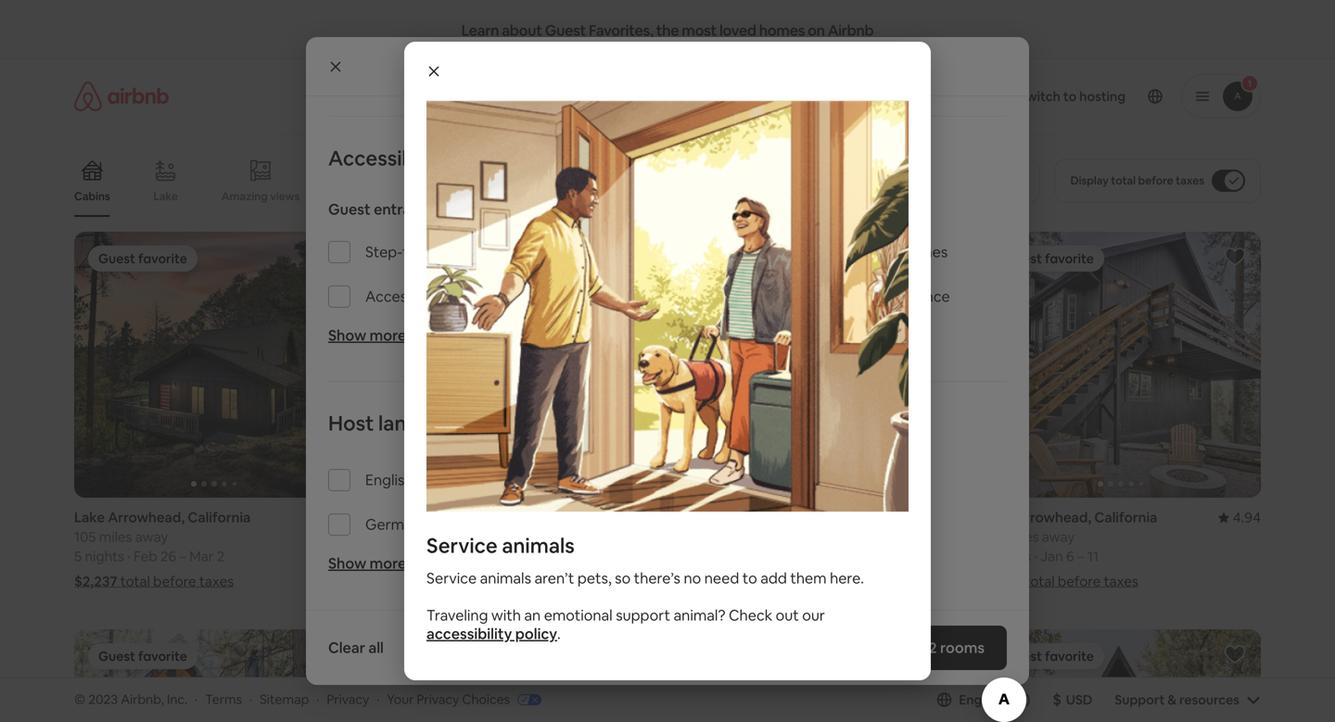 Task type: locate. For each thing, give the bounding box(es) containing it.
2 horizontal spatial guest
[[699, 243, 741, 262]]

3 nights from the left
[[992, 548, 1032, 566]]

show left map
[[625, 610, 658, 627]]

2 california from the left
[[442, 509, 505, 527]]

jan left 12 in the left bottom of the page
[[436, 548, 459, 566]]

show more for accessibility
[[328, 326, 407, 345]]

0 vertical spatial parking
[[469, 200, 523, 219]]

show more button down the 57
[[328, 554, 407, 573]]

about
[[502, 21, 542, 40]]

features
[[454, 145, 534, 172]]

the for most
[[656, 21, 679, 40]]

5 inside aguanga, california 57 miles away 5 nights · jan 12 – 17 $1,078 total before taxes
[[377, 548, 384, 566]]

parking right and
[[469, 200, 523, 219]]

english
[[365, 471, 413, 490], [959, 692, 1003, 708]]

2 service from the top
[[427, 569, 477, 588]]

0 vertical spatial service
[[427, 533, 498, 559]]

show more down accessible
[[328, 326, 407, 345]]

california
[[188, 509, 251, 527], [442, 509, 505, 527], [803, 509, 866, 527], [1095, 509, 1158, 527]]

4.93
[[931, 509, 959, 527]]

views
[[270, 189, 300, 203]]

animals down 17
[[480, 569, 531, 588]]

parking left spot
[[442, 287, 493, 306]]

lake arrowhead, california 105 miles away 5 nights · jan 6 – 11 total before taxes
[[981, 509, 1158, 591]]

california inside lake arrowhead, california 105 miles away 5 nights · feb 26 – mar 2 $2,237 total before taxes
[[188, 509, 251, 527]]

animals up aren't
[[502, 533, 575, 559]]

1 vertical spatial service
[[427, 569, 477, 588]]

more for accessibility
[[370, 326, 407, 345]]

total inside aguanga, california 57 miles away 5 nights · jan 12 – 17 $1,078 total before taxes
[[421, 573, 451, 591]]

traveling with an emotional support animal? check out our accessibility policy .
[[427, 606, 825, 644]]

filters dialog
[[306, 0, 1030, 685]]

1 vertical spatial guest
[[328, 200, 371, 219]]

free for guest
[[403, 243, 431, 262]]

service down 12 in the left bottom of the page
[[427, 569, 477, 588]]

before inside lake arrowhead, california 105 miles away 5 nights · jan 6 – 11 total before taxes
[[1058, 573, 1101, 591]]

0 horizontal spatial 105
[[74, 528, 96, 546]]

– inside lake arrowhead, california 105 miles away 5 nights · feb 26 – mar 2 $2,237 total before taxes
[[179, 548, 186, 566]]

arrowhead, up feb
[[108, 509, 185, 527]]

26
[[160, 548, 176, 566]]

the
[[656, 21, 679, 40], [821, 287, 844, 306]]

lake up $2,237
[[74, 509, 105, 527]]

None search field
[[505, 74, 831, 119]]

0 vertical spatial free
[[403, 243, 431, 262]]

here.
[[830, 569, 864, 588]]

show inside show map button
[[625, 610, 658, 627]]

privacy link
[[327, 692, 369, 708]]

english up aguanga,
[[365, 471, 413, 490]]

mountain,
[[735, 509, 800, 527]]

2 vertical spatial guest
[[699, 243, 741, 262]]

miles for lake arrowhead, california 105 miles away 5 nights · feb 26 – mar 2 $2,237 total before taxes
[[99, 528, 132, 546]]

12
[[462, 548, 476, 566]]

taxes inside aguanga, california 57 miles away 5 nights · jan 12 – 17 $1,078 total before taxes
[[500, 573, 535, 591]]

english (us) button
[[937, 692, 1031, 708]]

0 vertical spatial show more
[[328, 326, 407, 345]]

homes
[[759, 21, 805, 40]]

1 horizontal spatial 105
[[981, 528, 1003, 546]]

0 horizontal spatial jan
[[436, 548, 459, 566]]

miles for lake arrowhead, california 105 miles away 5 nights · jan 6 – 11 total before taxes
[[1006, 528, 1039, 546]]

5 up $2,237
[[74, 548, 82, 566]]

– left 17
[[479, 548, 486, 566]]

1 horizontal spatial miles
[[395, 528, 428, 546]]

add to wishlist: idyllwild-pine cove, california image
[[922, 644, 944, 666]]

· inside lake arrowhead, california 105 miles away 5 nights · feb 26 – mar 2 $2,237 total before taxes
[[127, 548, 131, 566]]

2 show more button from the top
[[328, 554, 407, 573]]

display
[[1071, 173, 1109, 188]]

california inside lake arrowhead, california 105 miles away 5 nights · jan 6 – 11 total before taxes
[[1095, 509, 1158, 527]]

show more down the 57
[[328, 554, 407, 573]]

2 horizontal spatial nights
[[992, 548, 1032, 566]]

away up 6
[[1042, 528, 1075, 546]]

1 horizontal spatial nights
[[387, 548, 427, 566]]

lake
[[154, 189, 178, 204], [74, 509, 105, 527], [981, 509, 1012, 527]]

1 vertical spatial show more button
[[328, 554, 407, 573]]

1 horizontal spatial privacy
[[417, 692, 459, 708]]

1 vertical spatial english
[[959, 692, 1003, 708]]

arrowhead, for feb
[[108, 509, 185, 527]]

2 jan from the left
[[1041, 548, 1064, 566]]

service animals dialog
[[404, 42, 931, 681]]

0 horizontal spatial guest
[[328, 200, 371, 219]]

1 horizontal spatial –
[[479, 548, 486, 566]]

1 vertical spatial more
[[370, 554, 407, 573]]

105
[[74, 528, 96, 546], [981, 528, 1003, 546]]

0 vertical spatial animals
[[502, 533, 575, 559]]

2 arrowhead, from the left
[[1015, 509, 1092, 527]]

1 vertical spatial step-
[[699, 287, 737, 306]]

the down wider
[[821, 287, 844, 306]]

guest down and
[[434, 243, 473, 262]]

0 horizontal spatial –
[[179, 548, 186, 566]]

california up 2
[[188, 509, 251, 527]]

away up feb
[[135, 528, 168, 546]]

2 privacy from the left
[[417, 692, 459, 708]]

0 horizontal spatial english
[[365, 471, 413, 490]]

taxes inside lake arrowhead, california 105 miles away 5 nights · feb 26 – mar 2 $2,237 total before taxes
[[199, 573, 234, 591]]

lake right 4.93
[[981, 509, 1012, 527]]

show left 82
[[879, 639, 917, 658]]

5
[[74, 548, 82, 566], [377, 548, 384, 566], [981, 548, 989, 566]]

2 away from the left
[[431, 528, 464, 546]]

your
[[387, 692, 414, 708]]

0 horizontal spatial step-
[[365, 243, 403, 262]]

1 show more button from the top
[[328, 326, 407, 345]]

1 horizontal spatial away
[[431, 528, 464, 546]]

california inside aguanga, california 57 miles away 5 nights · jan 12 – 17 $1,078 total before taxes
[[442, 509, 505, 527]]

5 up total before taxes button
[[981, 548, 989, 566]]

away for lake arrowhead, california 105 miles away 5 nights · jan 6 – 11 total before taxes
[[1042, 528, 1075, 546]]

– inside aguanga, california 57 miles away 5 nights · jan 12 – 17 $1,078 total before taxes
[[479, 548, 486, 566]]

1 – from the left
[[179, 548, 186, 566]]

105 inside lake arrowhead, california 105 miles away 5 nights · feb 26 – mar 2 $2,237 total before taxes
[[74, 528, 96, 546]]

show more button
[[328, 326, 407, 345], [328, 554, 407, 573]]

california up 11
[[1095, 509, 1158, 527]]

lake for lake arrowhead, california 105 miles away 5 nights · feb 26 – mar 2 $2,237 total before taxes
[[74, 509, 105, 527]]

spot
[[496, 287, 527, 306]]

step- up accessible
[[365, 243, 403, 262]]

2 horizontal spatial away
[[1042, 528, 1075, 546]]

guest right add to wishlist: aguanga, california icon
[[699, 243, 741, 262]]

1 vertical spatial guest
[[847, 287, 886, 306]]

terms · sitemap · privacy ·
[[205, 692, 380, 708]]

5 for lake arrowhead, california 105 miles away 5 nights · jan 6 – 11 total before taxes
[[981, 548, 989, 566]]

before down 12 in the left bottom of the page
[[454, 573, 497, 591]]

$
[[1053, 690, 1062, 709]]

nights inside lake arrowhead, california 105 miles away 5 nights · feb 26 – mar 2 $2,237 total before taxes
[[85, 548, 124, 566]]

privacy
[[327, 692, 369, 708], [417, 692, 459, 708]]

0 horizontal spatial lake
[[74, 509, 105, 527]]

· left feb
[[127, 548, 131, 566]]

miles up $2,237
[[99, 528, 132, 546]]

· left 6
[[1035, 548, 1038, 566]]

1 vertical spatial free
[[737, 287, 765, 306]]

california up here.
[[803, 509, 866, 527]]

3 away from the left
[[1042, 528, 1075, 546]]

more for host
[[370, 554, 407, 573]]

· left 12 in the left bottom of the page
[[430, 548, 433, 566]]

1 horizontal spatial 5
[[377, 548, 384, 566]]

– for lake arrowhead, california 105 miles away 5 nights · jan 6 – 11 total before taxes
[[1078, 548, 1085, 566]]

2 horizontal spatial lake
[[981, 509, 1012, 527]]

to right path
[[803, 287, 817, 306]]

palomar mountain, california
[[679, 509, 866, 527]]

– inside lake arrowhead, california 105 miles away 5 nights · jan 6 – 11 total before taxes
[[1078, 548, 1085, 566]]

before up out
[[756, 573, 799, 591]]

before
[[1139, 173, 1174, 188], [153, 573, 196, 591], [454, 573, 497, 591], [756, 573, 799, 591], [1058, 573, 1101, 591]]

free down guest entrance and parking
[[403, 243, 431, 262]]

none search field containing anywhere
[[505, 74, 831, 119]]

california for lake arrowhead, california 105 miles away 5 nights · feb 26 – mar 2 $2,237 total before taxes
[[188, 509, 251, 527]]

taxes
[[1176, 173, 1205, 188], [199, 573, 234, 591], [500, 573, 535, 591], [802, 573, 837, 591], [1104, 573, 1139, 591]]

learn about guest favorites, the most loved homes on airbnb link
[[454, 14, 881, 47]]

privacy down add to wishlist: big bear lake, california "icon"
[[327, 692, 369, 708]]

2 horizontal spatial 5
[[981, 548, 989, 566]]

accessible parking spot
[[365, 287, 527, 306]]

step- left path
[[699, 287, 737, 306]]

free left path
[[737, 287, 765, 306]]

1 vertical spatial animals
[[480, 569, 531, 588]]

1 more from the top
[[370, 326, 407, 345]]

nights inside lake arrowhead, california 105 miles away 5 nights · jan 6 – 11 total before taxes
[[992, 548, 1032, 566]]

arrowhead, for jan
[[1015, 509, 1092, 527]]

0 horizontal spatial 5
[[74, 548, 82, 566]]

pets,
[[578, 569, 612, 588]]

omg!
[[514, 189, 544, 204]]

2 horizontal spatial –
[[1078, 548, 1085, 566]]

show 82 rooms
[[879, 639, 985, 658]]

1 california from the left
[[188, 509, 251, 527]]

1 vertical spatial the
[[821, 287, 844, 306]]

· left your
[[377, 692, 380, 708]]

on
[[808, 21, 825, 40]]

away up 12 in the left bottom of the page
[[431, 528, 464, 546]]

3 california from the left
[[803, 509, 866, 527]]

2 – from the left
[[479, 548, 486, 566]]

choices
[[462, 692, 510, 708]]

entrance down add to wishlist: palomar mountain, california image
[[889, 287, 950, 306]]

0 horizontal spatial away
[[135, 528, 168, 546]]

accessibility features
[[328, 145, 534, 172]]

2 miles from the left
[[395, 528, 428, 546]]

4.93 out of 5 average rating image
[[916, 509, 959, 527]]

support & resources
[[1115, 692, 1240, 708]]

0 vertical spatial to
[[803, 287, 817, 306]]

nights up total before taxes button
[[992, 548, 1032, 566]]

1 privacy from the left
[[327, 692, 369, 708]]

english (us)
[[959, 692, 1031, 708]]

nights
[[85, 548, 124, 566], [387, 548, 427, 566], [992, 548, 1032, 566]]

guest down than
[[847, 287, 886, 306]]

arrowhead, inside lake arrowhead, california 105 miles away 5 nights · jan 6 – 11 total before taxes
[[1015, 509, 1092, 527]]

0 horizontal spatial arrowhead,
[[108, 509, 185, 527]]

english left '(us)'
[[959, 692, 1003, 708]]

5 inside lake arrowhead, california 105 miles away 5 nights · jan 6 – 11 total before taxes
[[981, 548, 989, 566]]

nights up $2,237
[[85, 548, 124, 566]]

0 vertical spatial guest
[[545, 21, 586, 40]]

105 up total before taxes button
[[981, 528, 1003, 546]]

1 horizontal spatial guest
[[545, 21, 586, 40]]

wider
[[809, 243, 847, 262]]

taxes inside lake arrowhead, california 105 miles away 5 nights · jan 6 – 11 total before taxes
[[1104, 573, 1139, 591]]

miles down aguanga,
[[395, 528, 428, 546]]

1 vertical spatial to
[[743, 569, 758, 588]]

– right 6
[[1078, 548, 1085, 566]]

0 vertical spatial the
[[656, 21, 679, 40]]

2 105 from the left
[[981, 528, 1003, 546]]

105 for lake arrowhead, california 105 miles away 5 nights · jan 6 – 11 total before taxes
[[981, 528, 1003, 546]]

jan left 6
[[1041, 548, 1064, 566]]

animals for service animals
[[502, 533, 575, 559]]

3 5 from the left
[[981, 548, 989, 566]]

jan inside lake arrowhead, california 105 miles away 5 nights · jan 6 – 11 total before taxes
[[1041, 548, 1064, 566]]

– for lake arrowhead, california 105 miles away 5 nights · feb 26 – mar 2 $2,237 total before taxes
[[179, 548, 186, 566]]

1 service from the top
[[427, 533, 498, 559]]

3 miles from the left
[[1006, 528, 1039, 546]]

step- for step-free guest entrance
[[365, 243, 403, 262]]

0 horizontal spatial miles
[[99, 528, 132, 546]]

0 vertical spatial show more button
[[328, 326, 407, 345]]

step- for step-free path to the guest entrance
[[699, 287, 737, 306]]

lake for lake arrowhead, california 105 miles away 5 nights · jan 6 – 11 total before taxes
[[981, 509, 1012, 527]]

show 82 rooms link
[[857, 626, 1007, 671]]

the inside filters dialog
[[821, 287, 844, 306]]

$ usd
[[1053, 690, 1093, 709]]

english for english (us)
[[959, 692, 1003, 708]]

2 more from the top
[[370, 554, 407, 573]]

1 jan from the left
[[436, 548, 459, 566]]

2 nights from the left
[[387, 548, 427, 566]]

french
[[699, 471, 746, 490]]

1 horizontal spatial free
[[737, 287, 765, 306]]

© 2023 airbnb, inc. ·
[[74, 692, 198, 708]]

emotional
[[544, 606, 613, 625]]

1 horizontal spatial english
[[959, 692, 1003, 708]]

0 vertical spatial guest
[[434, 243, 473, 262]]

1 horizontal spatial to
[[803, 287, 817, 306]]

5 inside lake arrowhead, california 105 miles away 5 nights · feb 26 – mar 2 $2,237 total before taxes
[[74, 548, 82, 566]]

1 horizontal spatial arrowhead,
[[1015, 509, 1092, 527]]

0 horizontal spatial guest
[[434, 243, 473, 262]]

group
[[306, 0, 1030, 117], [74, 145, 943, 217], [74, 232, 354, 498], [377, 232, 657, 498], [679, 232, 959, 498], [981, 232, 1261, 498], [74, 630, 354, 723], [377, 630, 657, 723], [679, 630, 959, 723], [981, 630, 1261, 723]]

entrance
[[374, 200, 437, 219], [476, 243, 537, 262], [744, 243, 805, 262], [889, 287, 950, 306]]

jan
[[436, 548, 459, 566], [1041, 548, 1064, 566]]

5 down the 57
[[377, 548, 384, 566]]

1 show more from the top
[[328, 326, 407, 345]]

rooms
[[941, 639, 985, 658]]

1 away from the left
[[135, 528, 168, 546]]

1 horizontal spatial step-
[[699, 287, 737, 306]]

accessibility
[[427, 625, 512, 644]]

2 show more from the top
[[328, 554, 407, 573]]

learn about guest favorites, the most loved homes on airbnb
[[462, 21, 874, 40]]

free
[[403, 243, 431, 262], [737, 287, 765, 306]]

1 nights from the left
[[85, 548, 124, 566]]

guest inside learn about guest favorites, the most loved homes on airbnb link
[[545, 21, 586, 40]]

lake inside lake arrowhead, california 105 miles away 5 nights · jan 6 – 11 total before taxes
[[981, 509, 1012, 527]]

more down the 57
[[370, 554, 407, 573]]

map
[[661, 610, 688, 627]]

lake right cabins
[[154, 189, 178, 204]]

before down 6
[[1058, 573, 1101, 591]]

before down 26
[[153, 573, 196, 591]]

service down aguanga,
[[427, 533, 498, 559]]

california up the service animals
[[442, 509, 505, 527]]

2 5 from the left
[[377, 548, 384, 566]]

to left add at the right bottom
[[743, 569, 758, 588]]

miles inside lake arrowhead, california 105 miles away 5 nights · jan 6 – 11 total before taxes
[[1006, 528, 1039, 546]]

host
[[328, 410, 374, 437]]

&
[[1168, 692, 1177, 708]]

a guest with a service animal being greeted by a host image
[[427, 101, 909, 512]]

guest right about
[[545, 21, 586, 40]]

0 vertical spatial more
[[370, 326, 407, 345]]

away inside aguanga, california 57 miles away 5 nights · jan 12 – 17 $1,078 total before taxes
[[431, 528, 464, 546]]

1 horizontal spatial the
[[821, 287, 844, 306]]

– right 26
[[179, 548, 186, 566]]

english inside filters dialog
[[365, 471, 413, 490]]

0 horizontal spatial to
[[743, 569, 758, 588]]

guest up add to wishlist: lake arrowhead, california icon
[[328, 200, 371, 219]]

4 california from the left
[[1095, 509, 1158, 527]]

inches
[[904, 243, 948, 262]]

105 inside lake arrowhead, california 105 miles away 5 nights · jan 6 – 11 total before taxes
[[981, 528, 1003, 546]]

add to wishlist: palomar mountain, california image
[[922, 246, 944, 268]]

english for english
[[365, 471, 413, 490]]

0 vertical spatial step-
[[365, 243, 403, 262]]

show more button down accessible
[[328, 326, 407, 345]]

1 arrowhead, from the left
[[108, 509, 185, 527]]

usd
[[1067, 692, 1093, 708]]

0 horizontal spatial privacy
[[327, 692, 369, 708]]

2 horizontal spatial miles
[[1006, 528, 1039, 546]]

0 horizontal spatial the
[[656, 21, 679, 40]]

show more
[[328, 326, 407, 345], [328, 554, 407, 573]]

1 5 from the left
[[74, 548, 82, 566]]

· right inc.
[[195, 692, 198, 708]]

cabins
[[74, 189, 110, 204]]

0 horizontal spatial free
[[403, 243, 431, 262]]

show inside show 82 rooms link
[[879, 639, 917, 658]]

miles inside lake arrowhead, california 105 miles away 5 nights · feb 26 – mar 2 $2,237 total before taxes
[[99, 528, 132, 546]]

sitemap
[[260, 692, 309, 708]]

aguanga, california 57 miles away 5 nights · jan 12 – 17 $1,078 total before taxes
[[377, 509, 535, 591]]

more down accessible
[[370, 326, 407, 345]]

privacy right your
[[417, 692, 459, 708]]

3 – from the left
[[1078, 548, 1085, 566]]

©
[[74, 692, 85, 708]]

1 vertical spatial show more
[[328, 554, 407, 573]]

the left most
[[656, 21, 679, 40]]

total inside lake arrowhead, california 105 miles away 5 nights · feb 26 – mar 2 $2,237 total before taxes
[[120, 573, 150, 591]]

5 for lake arrowhead, california 105 miles away 5 nights · feb 26 – mar 2 $2,237 total before taxes
[[74, 548, 82, 566]]

sitemap link
[[260, 692, 309, 708]]

105 up $2,237
[[74, 528, 96, 546]]

$1,078
[[377, 573, 418, 591]]

arrowhead, up 6
[[1015, 509, 1092, 527]]

arrowhead, inside lake arrowhead, california 105 miles away 5 nights · feb 26 – mar 2 $2,237 total before taxes
[[108, 509, 185, 527]]

entrance left and
[[374, 200, 437, 219]]

policy
[[515, 625, 557, 644]]

5.0 out of 5 average rating image
[[320, 509, 354, 527]]

0 vertical spatial english
[[365, 471, 413, 490]]

show more button for accessibility
[[328, 326, 407, 345]]

arrowhead,
[[108, 509, 185, 527], [1015, 509, 1092, 527]]

nights inside aguanga, california 57 miles away 5 nights · jan 12 – 17 $1,078 total before taxes
[[387, 548, 427, 566]]

show down accessible
[[328, 326, 367, 345]]

path
[[768, 287, 799, 306]]

check
[[729, 606, 773, 625]]

miles up total before taxes button
[[1006, 528, 1039, 546]]

1 horizontal spatial jan
[[1041, 548, 1064, 566]]

away inside lake arrowhead, california 105 miles away 5 nights · feb 26 – mar 2 $2,237 total before taxes
[[135, 528, 168, 546]]

1 horizontal spatial lake
[[154, 189, 178, 204]]

0 horizontal spatial nights
[[85, 548, 124, 566]]

1 miles from the left
[[99, 528, 132, 546]]

away inside lake arrowhead, california 105 miles away 5 nights · jan 6 – 11 total before taxes
[[1042, 528, 1075, 546]]

nights up $1,078
[[387, 548, 427, 566]]

add to wishlist: idyllwild-pine cove, california image
[[1224, 644, 1247, 666]]

1 105 from the left
[[74, 528, 96, 546]]

lake inside lake arrowhead, california 105 miles away 5 nights · feb 26 – mar 2 $2,237 total before taxes
[[74, 509, 105, 527]]

california for lake arrowhead, california 105 miles away 5 nights · jan 6 – 11 total before taxes
[[1095, 509, 1158, 527]]



Task type: vqa. For each thing, say whether or not it's contained in the screenshot.
"Cabins"
yes



Task type: describe. For each thing, give the bounding box(es) containing it.
an
[[524, 606, 541, 625]]

guests
[[739, 88, 779, 105]]

miles inside aguanga, california 57 miles away 5 nights · jan 12 – 17 $1,078 total before taxes
[[395, 528, 428, 546]]

aguanga,
[[377, 509, 439, 527]]

$2,237
[[74, 573, 117, 591]]

group containing amazing views
[[74, 145, 943, 217]]

any week button
[[605, 74, 696, 119]]

show map button
[[606, 596, 729, 641]]

lake for lake
[[154, 189, 178, 204]]

4.95 out of 5 average rating image
[[614, 509, 657, 527]]

total inside lake arrowhead, california 105 miles away 5 nights · jan 6 – 11 total before taxes
[[1025, 573, 1055, 591]]

4.94 out of 5 average rating image
[[1219, 509, 1261, 527]]

add to wishlist: lake arrowhead, california image
[[1224, 246, 1247, 268]]

california for palomar mountain, california
[[803, 509, 866, 527]]

the for guest
[[821, 287, 844, 306]]

add to wishlist: big bear lake, california image
[[317, 644, 339, 666]]

your privacy choices link
[[387, 692, 542, 710]]

· inside lake arrowhead, california 105 miles away 5 nights · jan 6 – 11 total before taxes
[[1035, 548, 1038, 566]]

terms link
[[205, 692, 242, 708]]

to inside filters dialog
[[803, 287, 817, 306]]

week
[[648, 88, 681, 105]]

total before taxes button
[[981, 573, 1139, 591]]

feb
[[134, 548, 157, 566]]

airbnb,
[[121, 692, 164, 708]]

before inside aguanga, california 57 miles away 5 nights · jan 12 – 17 $1,078 total before taxes
[[454, 573, 497, 591]]

there's
[[634, 569, 681, 588]]

mar
[[189, 548, 214, 566]]

show down the 5.0
[[328, 554, 367, 573]]

than
[[850, 243, 881, 262]]

palomar
[[679, 509, 732, 527]]

away for lake arrowhead, california 105 miles away 5 nights · feb 26 – mar 2 $2,237 total before taxes
[[135, 528, 168, 546]]

resources
[[1180, 692, 1240, 708]]

animals for service animals aren't pets, so there's no need to add them here.
[[480, 569, 531, 588]]

entrance up path
[[744, 243, 805, 262]]

clear all
[[328, 639, 384, 658]]

32
[[884, 243, 901, 262]]

show map
[[625, 610, 688, 627]]

support
[[1115, 692, 1165, 708]]

57
[[377, 528, 392, 546]]

free for path
[[737, 287, 765, 306]]

6
[[1067, 548, 1075, 566]]

with
[[492, 606, 521, 625]]

105 for lake arrowhead, california 105 miles away 5 nights · feb 26 – mar 2 $2,237 total before taxes
[[74, 528, 96, 546]]

· left privacy link
[[317, 692, 320, 708]]

nights for lake arrowhead, california 105 miles away 5 nights · jan 6 – 11 total before taxes
[[992, 548, 1032, 566]]

guest for guest entrance and parking
[[328, 200, 371, 219]]

service for service animals aren't pets, so there's no need to add them here.
[[427, 569, 477, 588]]

(us)
[[1005, 692, 1031, 708]]

before right the display
[[1139, 173, 1174, 188]]

so
[[615, 569, 631, 588]]

guest for guest entrance wider than 32 inches
[[699, 243, 741, 262]]

before inside lake arrowhead, california 105 miles away 5 nights · feb 26 – mar 2 $2,237 total before taxes
[[153, 573, 196, 591]]

privacy inside your privacy choices link
[[417, 692, 459, 708]]

add guests button
[[695, 74, 831, 119]]

mansions
[[586, 189, 635, 204]]

loved
[[720, 21, 757, 40]]

terms
[[205, 692, 242, 708]]

and
[[440, 200, 466, 219]]

accessible
[[365, 287, 438, 306]]

5.0
[[335, 509, 354, 527]]

$1,720
[[679, 573, 720, 591]]

display total before taxes
[[1071, 173, 1205, 188]]

1 vertical spatial parking
[[442, 287, 493, 306]]

aren't
[[535, 569, 575, 588]]

inc.
[[167, 692, 188, 708]]

accessibility
[[328, 145, 449, 172]]

4.95
[[629, 509, 657, 527]]

step-free path to the guest entrance
[[699, 287, 950, 306]]

nights for lake arrowhead, california 105 miles away 5 nights · feb 26 – mar 2 $2,237 total before taxes
[[85, 548, 124, 566]]

favorites,
[[589, 21, 654, 40]]

to inside the service animals dialog
[[743, 569, 758, 588]]

traveling
[[427, 606, 488, 625]]

profile element
[[853, 59, 1261, 134]]

82
[[920, 639, 937, 658]]

support
[[616, 606, 671, 625]]

entrance up spot
[[476, 243, 537, 262]]

· right terms
[[249, 692, 253, 708]]

our
[[803, 606, 825, 625]]

add to wishlist: lake arrowhead, california image
[[317, 246, 339, 268]]

amazing
[[221, 189, 268, 203]]

airbnb
[[828, 21, 874, 40]]

11
[[1088, 548, 1099, 566]]

your privacy choices
[[387, 692, 510, 708]]

accessibility policy link
[[427, 625, 557, 644]]

jan inside aguanga, california 57 miles away 5 nights · jan 12 – 17 $1,078 total before taxes
[[436, 548, 459, 566]]

service animals
[[427, 533, 575, 559]]

no
[[684, 569, 701, 588]]

anywhere
[[528, 88, 590, 105]]

add
[[711, 88, 736, 105]]

any week
[[621, 88, 681, 105]]

cities
[[445, 189, 473, 203]]

· inside aguanga, california 57 miles away 5 nights · jan 12 – 17 $1,078 total before taxes
[[430, 548, 433, 566]]

1 horizontal spatial guest
[[847, 287, 886, 306]]

anywhere button
[[505, 74, 606, 119]]

guest entrance wider than 32 inches
[[699, 243, 948, 262]]

any
[[621, 88, 645, 105]]

$1,720 total before taxes
[[679, 573, 837, 591]]

all
[[369, 639, 384, 658]]

host language
[[328, 410, 467, 437]]

service for service animals
[[427, 533, 498, 559]]

out
[[776, 606, 799, 625]]

2023
[[88, 692, 118, 708]]

show more button for host
[[328, 554, 407, 573]]

show more for host
[[328, 554, 407, 573]]

them
[[791, 569, 827, 588]]

.
[[557, 625, 561, 644]]

2
[[217, 548, 225, 566]]

4.94
[[1233, 509, 1261, 527]]

add guests
[[711, 88, 779, 105]]

add to wishlist: aguanga, california image
[[620, 246, 642, 268]]



